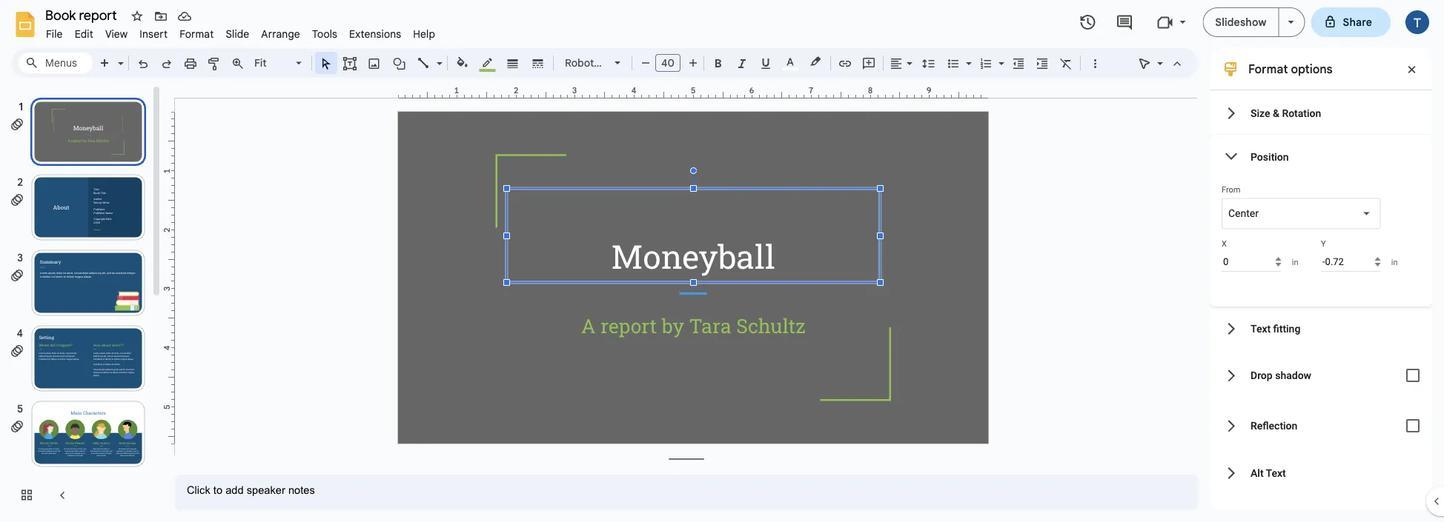 Task type: describe. For each thing, give the bounding box(es) containing it.
roboto
[[565, 56, 600, 69]]

share
[[1344, 16, 1373, 29]]

Toggle shadow checkbox
[[1399, 361, 1429, 391]]

tools menu item
[[306, 25, 344, 43]]

drop shadow tab
[[1211, 351, 1433, 401]]

arrange menu item
[[255, 25, 306, 43]]

Menus field
[[19, 53, 93, 73]]

format for format options
[[1249, 62, 1289, 76]]

x
[[1222, 239, 1228, 248]]

slideshow button
[[1203, 7, 1280, 37]]

view
[[105, 27, 128, 40]]

toggle shadow image
[[1399, 361, 1429, 391]]

y
[[1322, 239, 1327, 248]]

slide menu item
[[220, 25, 255, 43]]

insert menu item
[[134, 25, 174, 43]]

file
[[46, 27, 63, 40]]

format menu item
[[174, 25, 220, 43]]

share button
[[1312, 7, 1392, 37]]

rotation
[[1283, 107, 1322, 119]]

center
[[1229, 208, 1259, 220]]

line & paragraph spacing image
[[921, 53, 938, 73]]

drop
[[1251, 370, 1273, 382]]

slideshow
[[1216, 16, 1267, 29]]

Font size field
[[656, 54, 687, 76]]

font list. roboto slab selected. option
[[565, 53, 624, 73]]

arrange
[[261, 27, 300, 40]]

navigation inside format options application
[[0, 84, 163, 523]]

extensions
[[349, 27, 401, 40]]

shape image
[[391, 53, 408, 73]]

format options application
[[0, 0, 1445, 523]]

alt
[[1251, 467, 1264, 480]]

new slide with layout image
[[114, 53, 124, 59]]

size & rotation tab
[[1211, 91, 1433, 135]]

fitting
[[1274, 323, 1301, 335]]

slab
[[603, 56, 624, 69]]

border color: #8bc34b, close to light green 1 image
[[480, 53, 497, 72]]

text color image
[[783, 53, 799, 70]]

menu bar banner
[[0, 0, 1445, 523]]

slide
[[226, 27, 250, 40]]

help
[[413, 27, 435, 40]]

Zoom field
[[250, 53, 309, 74]]

edit
[[75, 27, 93, 40]]



Task type: locate. For each thing, give the bounding box(es) containing it.
border weight option
[[505, 53, 522, 73]]

format options section
[[1211, 48, 1433, 511]]

roboto slab
[[565, 56, 624, 69]]

menu bar
[[40, 19, 441, 44]]

border dash option
[[530, 53, 547, 73]]

text inside tab
[[1251, 323, 1271, 335]]

in right y position, measured in inches. value must be between -58712 and 58712 text field
[[1392, 258, 1399, 267]]

reflection
[[1251, 420, 1298, 433]]

1 vertical spatial format
[[1249, 62, 1289, 76]]

in
[[1293, 258, 1299, 267], [1392, 258, 1399, 267]]

format for format
[[180, 27, 214, 40]]

format options
[[1249, 62, 1333, 76]]

1 horizontal spatial in
[[1392, 258, 1399, 267]]

Font size text field
[[656, 54, 680, 72]]

position tab
[[1211, 135, 1433, 179]]

options
[[1292, 62, 1333, 76]]

presentation options image
[[1289, 21, 1295, 24]]

center option
[[1229, 207, 1259, 221]]

extensions menu item
[[344, 25, 407, 43]]

Star checkbox
[[127, 6, 148, 27]]

Rename text field
[[40, 6, 125, 24]]

in right "x position, measured in inches. value must be between -58712 and 58712" text field
[[1293, 258, 1299, 267]]

reflection tab
[[1211, 401, 1433, 452]]

drop shadow
[[1251, 370, 1312, 382]]

mode and view toolbar
[[1133, 48, 1190, 78]]

toggle reflection image
[[1399, 412, 1429, 441]]

size & rotation
[[1251, 107, 1322, 119]]

text right alt
[[1267, 467, 1287, 480]]

text left "fitting"
[[1251, 323, 1271, 335]]

1 vertical spatial text
[[1267, 467, 1287, 480]]

size
[[1251, 107, 1271, 119]]

text fitting
[[1251, 323, 1301, 335]]

from
[[1222, 185, 1241, 195]]

X position, measured in inches. Value must be between -58712 and 58712 text field
[[1222, 252, 1282, 272]]

position
[[1251, 151, 1290, 163]]

&
[[1274, 107, 1280, 119]]

text fitting tab
[[1211, 307, 1433, 351]]

format left options
[[1249, 62, 1289, 76]]

tools
[[312, 27, 338, 40]]

format inside menu item
[[180, 27, 214, 40]]

1 in from the left
[[1293, 258, 1299, 267]]

Y position, measured in inches. Value must be between -58712 and 58712 text field
[[1322, 252, 1382, 272]]

Toggle reflection checkbox
[[1399, 412, 1429, 441]]

text inside tab
[[1267, 467, 1287, 480]]

in for y
[[1392, 258, 1399, 267]]

file menu item
[[40, 25, 69, 43]]

format left slide menu item
[[180, 27, 214, 40]]

menu bar containing file
[[40, 19, 441, 44]]

alt text
[[1251, 467, 1287, 480]]

2 in from the left
[[1392, 258, 1399, 267]]

alt text tab
[[1211, 452, 1433, 495]]

0 vertical spatial format
[[180, 27, 214, 40]]

0 vertical spatial text
[[1251, 323, 1271, 335]]

0 horizontal spatial in
[[1293, 258, 1299, 267]]

main toolbar
[[92, 0, 1107, 185]]

in for x
[[1293, 258, 1299, 267]]

edit menu item
[[69, 25, 99, 43]]

highlight color image
[[808, 53, 824, 70]]

insert
[[140, 27, 168, 40]]

view menu item
[[99, 25, 134, 43]]

menu bar inside the menu bar banner
[[40, 19, 441, 44]]

Zoom text field
[[252, 53, 294, 73]]

0 horizontal spatial format
[[180, 27, 214, 40]]

1 horizontal spatial format
[[1249, 62, 1289, 76]]

shadow
[[1276, 370, 1312, 382]]

format inside section
[[1249, 62, 1289, 76]]

format
[[180, 27, 214, 40], [1249, 62, 1289, 76]]

help menu item
[[407, 25, 441, 43]]

insert image image
[[366, 53, 383, 73]]

navigation
[[0, 84, 163, 523]]

fill color: transparent image
[[454, 53, 471, 72]]

text
[[1251, 323, 1271, 335], [1267, 467, 1287, 480]]



Task type: vqa. For each thing, say whether or not it's contained in the screenshot.
Main point
no



